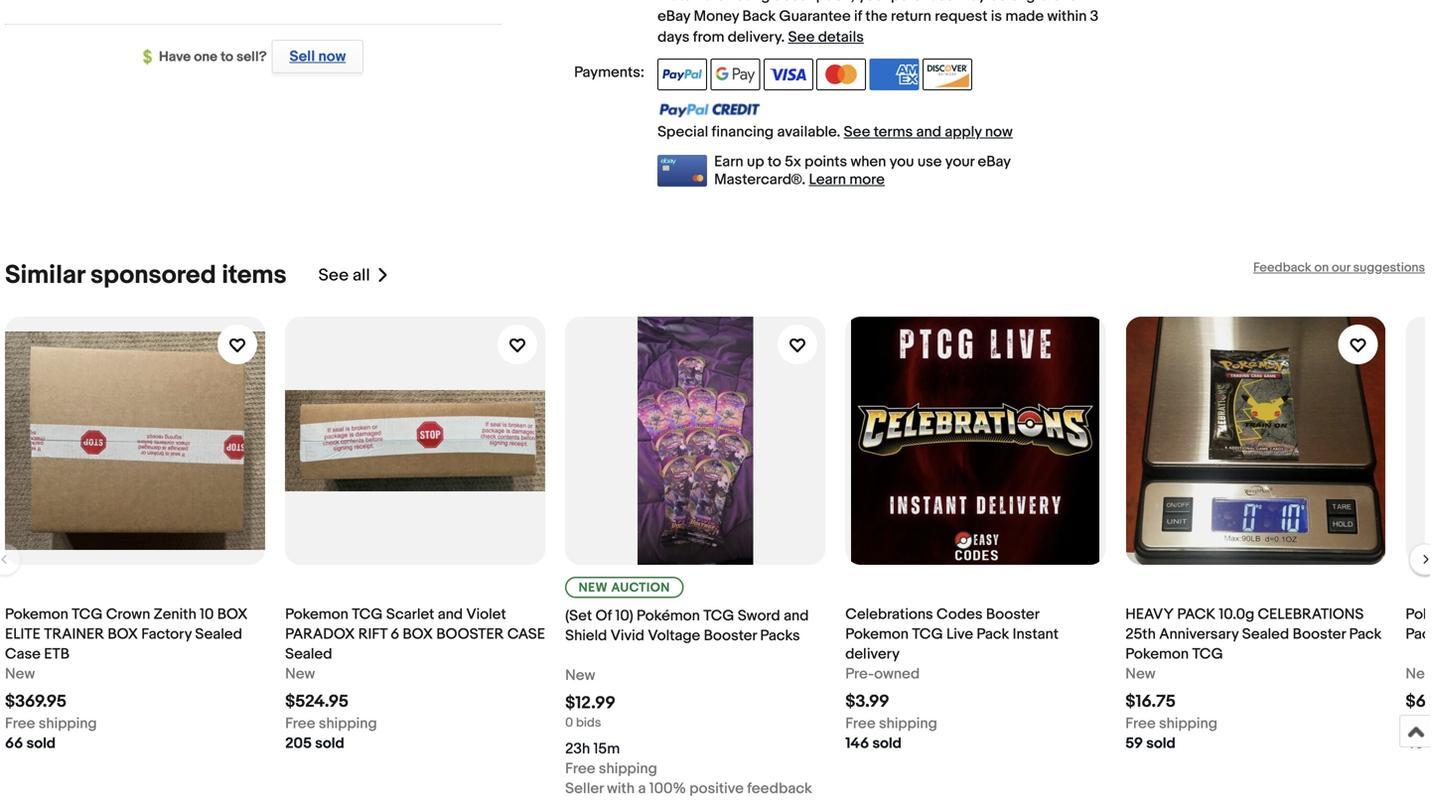 Task type: vqa. For each thing, say whether or not it's contained in the screenshot.
Exciting on the left bottom of the page
no



Task type: locate. For each thing, give the bounding box(es) containing it.
box right '10'
[[217, 606, 248, 624]]

earn
[[714, 153, 744, 171]]

free down 23h
[[565, 761, 596, 778]]

box
[[217, 606, 248, 624], [108, 626, 138, 644], [403, 626, 433, 644]]

$3.99
[[846, 692, 890, 713]]

to right one on the left top of the page
[[221, 49, 234, 66]]

sold inside the celebrations codes booster pokemon tcg live pack instant delivery pre-owned $3.99 free shipping 146 sold
[[873, 735, 902, 753]]

0 horizontal spatial ebay
[[658, 7, 691, 25]]

146
[[846, 735, 870, 753]]

bids
[[576, 716, 602, 731]]

and up packs on the bottom
[[784, 608, 809, 625]]

ebay mastercard image
[[658, 155, 707, 187]]

0 horizontal spatial box
[[108, 626, 138, 644]]

1 horizontal spatial delivery
[[846, 646, 900, 664]]

0 horizontal spatial and
[[438, 606, 463, 624]]

0 horizontal spatial delivery
[[728, 28, 781, 46]]

earn up to 5x points when you use your ebay mastercard®.
[[714, 153, 1011, 189]]

and up use
[[917, 123, 942, 141]]

1 vertical spatial see
[[844, 123, 871, 141]]

new up $16.75
[[1126, 666, 1156, 684]]

sold right 146
[[873, 735, 902, 753]]

1 horizontal spatial sealed
[[285, 646, 332, 664]]

0 horizontal spatial free shipping text field
[[285, 714, 377, 734]]

new inside new $12.99 0 bids 23h 15m free shipping seller with a 100% positive feedback
[[565, 667, 596, 685]]

tcg down anniversary
[[1193, 646, 1224, 664]]

sold
[[26, 735, 56, 753], [315, 735, 344, 753], [873, 735, 902, 753], [1147, 735, 1176, 753]]

1 horizontal spatial booster
[[986, 606, 1040, 624]]

booster inside "heavy pack 10.0g celebrations 25th anniversary sealed booster pack pokemon tcg new $16.75 free shipping 59 sold"
[[1293, 626, 1346, 644]]

shipping inside the pokemon tcg crown zenith 10 box elite trainer box factory sealed case etb new $369.95 free shipping 66 sold
[[39, 715, 97, 733]]

Free shipping text field
[[5, 714, 97, 734], [1126, 714, 1218, 734]]

pokémon
[[637, 608, 700, 625]]

2 pack from the left
[[1350, 626, 1382, 644]]

booster
[[986, 606, 1040, 624], [1293, 626, 1346, 644], [704, 627, 757, 645]]

points
[[805, 153, 848, 171]]

feedback on our suggestions link
[[1254, 260, 1426, 276]]

pokemon down celebrations at the bottom of page
[[846, 626, 909, 644]]

new up $12.99 text box
[[565, 667, 596, 685]]

feedback
[[747, 780, 813, 798]]

etb
[[44, 646, 70, 664]]

1 new text field from the left
[[285, 665, 315, 685]]

pack right live
[[977, 626, 1010, 644]]

$524.95
[[285, 692, 349, 713]]

pack left pok on the right
[[1350, 626, 1382, 644]]

free shipping text field down $16.75 text box
[[1126, 714, 1218, 734]]

now
[[318, 48, 346, 66], [985, 123, 1013, 141]]

ebay inside earn up to 5x points when you use your ebay mastercard®.
[[978, 153, 1011, 171]]

2 horizontal spatial new text field
[[1406, 665, 1431, 685]]

ebay up days
[[658, 7, 691, 25]]

New text field
[[5, 665, 35, 685], [565, 666, 596, 686]]

shipping inside new $12.99 0 bids 23h 15m free shipping seller with a 100% positive feedback
[[599, 761, 658, 778]]

tcg left live
[[912, 626, 944, 644]]

3 sold from the left
[[873, 735, 902, 753]]

new text field up "$6.9" text field
[[1406, 665, 1431, 685]]

special financing available. see terms and apply now
[[658, 123, 1013, 141]]

15m
[[594, 741, 620, 759]]

pokemon inside the pokemon tcg crown zenith 10 box elite trainer box factory sealed case etb new $369.95 free shipping 66 sold
[[5, 606, 68, 624]]

new inside the pokemon tcg crown zenith 10 box elite trainer box factory sealed case etb new $369.95 free shipping 66 sold
[[5, 666, 35, 684]]

new text field up $16.75
[[1126, 665, 1156, 685]]

1 horizontal spatial new text field
[[565, 666, 596, 686]]

2 horizontal spatial and
[[917, 123, 942, 141]]

sold inside "heavy pack 10.0g celebrations 25th anniversary sealed booster pack pokemon tcg new $16.75 free shipping 59 sold"
[[1147, 735, 1176, 753]]

6
[[391, 626, 399, 644]]

american express image
[[870, 59, 920, 90]]

146 sold text field
[[846, 734, 902, 754]]

2 free shipping text field from the left
[[1126, 714, 1218, 734]]

$16.75
[[1126, 692, 1176, 713]]

1 vertical spatial to
[[768, 153, 782, 171]]

delivery up "pre-owned" text field
[[846, 646, 900, 664]]

new text field down case
[[5, 665, 35, 685]]

tcg up trainer
[[72, 606, 103, 624]]

2 horizontal spatial booster
[[1293, 626, 1346, 644]]

sealed down paradox
[[285, 646, 332, 664]]

now right sell
[[318, 48, 346, 66]]

free inside "heavy pack 10.0g celebrations 25th anniversary sealed booster pack pokemon tcg new $16.75 free shipping 59 sold"
[[1126, 715, 1156, 733]]

0 horizontal spatial pack
[[977, 626, 1010, 644]]

up
[[747, 153, 765, 171]]

pokemon inside the celebrations codes booster pokemon tcg live pack instant delivery pre-owned $3.99 free shipping 146 sold
[[846, 626, 909, 644]]

new up $524.95 text field
[[285, 666, 315, 684]]

similar sponsored items
[[5, 260, 287, 291]]

pokemon down 25th
[[1126, 646, 1189, 664]]

0 horizontal spatial new text field
[[5, 665, 35, 685]]

google pay image
[[711, 59, 761, 90]]

1 horizontal spatial and
[[784, 608, 809, 625]]

0 horizontal spatial see
[[318, 265, 349, 286]]

your
[[946, 153, 975, 171]]

factory
[[141, 626, 192, 644]]

0 horizontal spatial sealed
[[195, 626, 242, 644]]

10
[[200, 606, 214, 624]]

1 sold from the left
[[26, 735, 56, 753]]

free shipping text field down 15m
[[565, 760, 658, 779]]

pack inside "heavy pack 10.0g celebrations 25th anniversary sealed booster pack pokemon tcg new $16.75 free shipping 59 sold"
[[1350, 626, 1382, 644]]

1 horizontal spatial new text field
[[1126, 665, 1156, 685]]

1 horizontal spatial ebay
[[978, 153, 1011, 171]]

booster inside (set of 10) pokémon tcg sword and shield vivid voltage booster packs
[[704, 627, 757, 645]]

pokemon up elite on the bottom of the page
[[5, 606, 68, 624]]

delivery inside if the return request is made within 3 days from delivery
[[728, 28, 781, 46]]

new inside "heavy pack 10.0g celebrations 25th anniversary sealed booster pack pokemon tcg new $16.75 free shipping 59 sold"
[[1126, 666, 1156, 684]]

on
[[1315, 260, 1329, 276]]

one
[[194, 49, 218, 66]]

1 horizontal spatial now
[[985, 123, 1013, 141]]

items
[[222, 260, 287, 291]]

sealed down '10'
[[195, 626, 242, 644]]

details
[[818, 28, 864, 46]]

Seller with a 100% positive feedback text field
[[565, 779, 813, 799]]

to inside earn up to 5x points when you use your ebay mastercard®.
[[768, 153, 782, 171]]

booster down celebrations
[[1293, 626, 1346, 644]]

1 horizontal spatial to
[[768, 153, 782, 171]]

sealed
[[195, 626, 242, 644], [1243, 626, 1290, 644], [285, 646, 332, 664]]

2 horizontal spatial sealed
[[1243, 626, 1290, 644]]

0 horizontal spatial booster
[[704, 627, 757, 645]]

shipping up 59 sold 'text field' on the right of page
[[1160, 715, 1218, 733]]

our
[[1332, 260, 1351, 276]]

1 vertical spatial delivery
[[846, 646, 900, 664]]

booster inside the celebrations codes booster pokemon tcg live pack instant delivery pre-owned $3.99 free shipping 146 sold
[[986, 606, 1040, 624]]

new $6.9 free 43 s
[[1406, 666, 1431, 753]]

booster down sword
[[704, 627, 757, 645]]

shipping up the 146 sold text field
[[879, 715, 938, 733]]

free shipping text field for $369.95
[[5, 714, 97, 734]]

sealed down 10.0g
[[1243, 626, 1290, 644]]

free shipping text field down $369.95 text field
[[5, 714, 97, 734]]

0 vertical spatial delivery
[[728, 28, 781, 46]]

pokemon up paradox
[[285, 606, 349, 624]]

0
[[565, 716, 573, 731]]

$6.9
[[1406, 692, 1431, 713]]

43
[[1406, 735, 1425, 753]]

0 horizontal spatial free shipping text field
[[5, 714, 97, 734]]

0 vertical spatial see
[[789, 28, 815, 46]]

2 sold from the left
[[315, 735, 344, 753]]

visa image
[[764, 59, 814, 90]]

money
[[694, 7, 739, 25]]

free up 66
[[5, 715, 35, 733]]

see left all on the left top of the page
[[318, 265, 349, 286]]

1 pack from the left
[[977, 626, 1010, 644]]

and
[[917, 123, 942, 141], [438, 606, 463, 624], [784, 608, 809, 625]]

1 vertical spatial ebay
[[978, 153, 1011, 171]]

box inside pokemon tcg scarlet and violet paradox rift 6 box booster case sealed new $524.95 free shipping 205 sold
[[403, 626, 433, 644]]

Free shipping text field
[[285, 714, 377, 734], [846, 714, 938, 734], [565, 760, 658, 779]]

new text field up $524.95 text field
[[285, 665, 315, 685]]

sell
[[290, 48, 315, 66]]

suggestions
[[1354, 260, 1426, 276]]

205
[[285, 735, 312, 753]]

if the return request is made within 3 days from delivery
[[658, 7, 1099, 46]]

free up 146
[[846, 715, 876, 733]]

0 vertical spatial to
[[221, 49, 234, 66]]

Pre-owned text field
[[846, 665, 920, 685]]

new $12.99 0 bids 23h 15m free shipping seller with a 100% positive feedback
[[565, 667, 813, 798]]

use
[[918, 153, 942, 171]]

s
[[1428, 735, 1431, 753]]

ebay right your
[[978, 153, 1011, 171]]

free shipping text field down $524.95 on the left bottom of page
[[285, 714, 377, 734]]

tcg inside the pokemon tcg crown zenith 10 box elite trainer box factory sealed case etb new $369.95 free shipping 66 sold
[[72, 606, 103, 624]]

now right apply
[[985, 123, 1013, 141]]

of
[[596, 608, 612, 625]]

discover image
[[923, 59, 973, 90]]

box down crown
[[108, 626, 138, 644]]

1 free shipping text field from the left
[[5, 714, 97, 734]]

2 vertical spatial see
[[318, 265, 349, 286]]

delivery down ebay money back guarantee at the top of the page
[[728, 28, 781, 46]]

positive
[[690, 780, 744, 798]]

sold inside pokemon tcg scarlet and violet paradox rift 6 box booster case sealed new $524.95 free shipping 205 sold
[[315, 735, 344, 753]]

box down scarlet
[[403, 626, 433, 644]]

tcg inside pokemon tcg scarlet and violet paradox rift 6 box booster case sealed new $524.95 free shipping 205 sold
[[352, 606, 383, 624]]

shipping down $369.95 text field
[[39, 715, 97, 733]]

shipping down $524.95 text field
[[319, 715, 377, 733]]

sell?
[[237, 49, 267, 66]]

0 vertical spatial ebay
[[658, 7, 691, 25]]

2 horizontal spatial free shipping text field
[[846, 714, 938, 734]]

dollar sign image
[[143, 49, 159, 65]]

tcg
[[72, 606, 103, 624], [352, 606, 383, 624], [704, 608, 735, 625], [912, 626, 944, 644], [1193, 646, 1224, 664]]

new down case
[[5, 666, 35, 684]]

instant
[[1013, 626, 1059, 644]]

booster up instant
[[986, 606, 1040, 624]]

celebrations codes booster pokemon tcg live pack instant delivery pre-owned $3.99 free shipping 146 sold
[[846, 606, 1059, 753]]

free up 205
[[285, 715, 315, 733]]

shipping inside pokemon tcg scarlet and violet paradox rift 6 box booster case sealed new $524.95 free shipping 205 sold
[[319, 715, 377, 733]]

.
[[781, 28, 785, 46]]

within
[[1048, 7, 1087, 25]]

ebay
[[658, 7, 691, 25], [978, 153, 1011, 171]]

sold right 59
[[1147, 735, 1176, 753]]

feedback on our suggestions
[[1254, 260, 1426, 276]]

new up "$6.9" text field
[[1406, 666, 1431, 684]]

2 new text field from the left
[[1126, 665, 1156, 685]]

see right .
[[789, 28, 815, 46]]

see up 'when'
[[844, 123, 871, 141]]

sealed inside the pokemon tcg crown zenith 10 box elite trainer box factory sealed case etb new $369.95 free shipping 66 sold
[[195, 626, 242, 644]]

4 sold from the left
[[1147, 735, 1176, 753]]

to left 5x on the right of the page
[[768, 153, 782, 171]]

1 horizontal spatial free shipping text field
[[565, 760, 658, 779]]

43 s text field
[[1406, 734, 1431, 754]]

new text field up $12.99 text box
[[565, 666, 596, 686]]

0 horizontal spatial new text field
[[285, 665, 315, 685]]

2 horizontal spatial box
[[403, 626, 433, 644]]

66
[[5, 735, 23, 753]]

free shipping text field down $3.99
[[846, 714, 938, 734]]

$3.99 text field
[[846, 692, 890, 713]]

to
[[221, 49, 234, 66], [768, 153, 782, 171]]

you
[[890, 153, 915, 171]]

scarlet
[[386, 606, 435, 624]]

tcg left sword
[[704, 608, 735, 625]]

New text field
[[285, 665, 315, 685], [1126, 665, 1156, 685], [1406, 665, 1431, 685]]

if
[[854, 7, 862, 25]]

heavy
[[1126, 606, 1174, 624]]

0 horizontal spatial now
[[318, 48, 346, 66]]

23h 15m text field
[[565, 740, 620, 760]]

master card image
[[817, 59, 867, 90]]

Free text field
[[1406, 714, 1431, 734]]

(set of 10) pokémon tcg sword and shield vivid voltage booster packs
[[565, 608, 809, 645]]

1 horizontal spatial pack
[[1350, 626, 1382, 644]]

special
[[658, 123, 709, 141]]

paypal image
[[658, 59, 707, 90]]

free up 59
[[1126, 715, 1156, 733]]

free up 43 s text box
[[1406, 715, 1431, 733]]

new text field for new
[[285, 665, 315, 685]]

0 horizontal spatial to
[[221, 49, 234, 66]]

new text field for $369.95
[[5, 665, 35, 685]]

shipping up with
[[599, 761, 658, 778]]

and up the booster
[[438, 606, 463, 624]]

payments:
[[574, 64, 645, 82]]

sold right 205
[[315, 735, 344, 753]]

tcg up rift
[[352, 606, 383, 624]]

1 horizontal spatial free shipping text field
[[1126, 714, 1218, 734]]

sold right 66
[[26, 735, 56, 753]]



Task type: describe. For each thing, give the bounding box(es) containing it.
request
[[935, 7, 988, 25]]

to for up
[[768, 153, 782, 171]]

25th
[[1126, 626, 1156, 644]]

pokemon tcg crown zenith 10 box elite trainer box factory sealed case etb new $369.95 free shipping 66 sold
[[5, 606, 248, 753]]

see all link
[[318, 260, 390, 291]]

see details link
[[789, 28, 864, 46]]

celebrations
[[846, 606, 934, 624]]

tcg inside the celebrations codes booster pokemon tcg live pack instant delivery pre-owned $3.99 free shipping 146 sold
[[912, 626, 944, 644]]

to for one
[[221, 49, 234, 66]]

1 horizontal spatial see
[[789, 28, 815, 46]]

have one to sell?
[[159, 49, 267, 66]]

5x
[[785, 153, 802, 171]]

voltage
[[648, 627, 701, 645]]

0 bids text field
[[565, 716, 602, 731]]

23h
[[565, 741, 590, 759]]

codes
[[937, 606, 983, 624]]

free shipping text field for $16.75
[[1126, 714, 1218, 734]]

have
[[159, 49, 191, 66]]

free inside the celebrations codes booster pokemon tcg live pack instant delivery pre-owned $3.99 free shipping 146 sold
[[846, 715, 876, 733]]

back
[[743, 7, 776, 25]]

sell now link
[[267, 40, 364, 74]]

100%
[[650, 780, 686, 798]]

free inside pokemon tcg scarlet and violet paradox rift 6 box booster case sealed new $524.95 free shipping 205 sold
[[285, 715, 315, 733]]

$6.9 text field
[[1406, 692, 1431, 713]]

zenith
[[154, 606, 197, 624]]

delivery inside the celebrations codes booster pokemon tcg live pack instant delivery pre-owned $3.99 free shipping 146 sold
[[846, 646, 900, 664]]

and inside pokemon tcg scarlet and violet paradox rift 6 box booster case sealed new $524.95 free shipping 205 sold
[[438, 606, 463, 624]]

violet
[[466, 606, 506, 624]]

$12.99
[[565, 694, 616, 714]]

tcg inside (set of 10) pokémon tcg sword and shield vivid voltage booster packs
[[704, 608, 735, 625]]

is
[[991, 7, 1002, 25]]

box for $369.95
[[108, 626, 138, 644]]

59 sold text field
[[1126, 734, 1176, 754]]

free shipping text field for $3.99
[[846, 714, 938, 734]]

seller
[[565, 780, 604, 798]]

learn more
[[809, 171, 885, 189]]

feedback
[[1254, 260, 1312, 276]]

66 sold text field
[[5, 734, 56, 754]]

pokemon inside "heavy pack 10.0g celebrations 25th anniversary sealed booster pack pokemon tcg new $16.75 free shipping 59 sold"
[[1126, 646, 1189, 664]]

rift
[[358, 626, 387, 644]]

more
[[850, 171, 885, 189]]

mastercard®.
[[714, 171, 806, 189]]

3
[[1091, 7, 1099, 25]]

anniversary
[[1160, 626, 1239, 644]]

$524.95 text field
[[285, 692, 349, 713]]

pokemon inside pokemon tcg scarlet and violet paradox rift 6 box booster case sealed new $524.95 free shipping 205 sold
[[285, 606, 349, 624]]

with
[[607, 780, 635, 798]]

case
[[508, 626, 545, 644]]

pack inside the celebrations codes booster pokemon tcg live pack instant delivery pre-owned $3.99 free shipping 146 sold
[[977, 626, 1010, 644]]

guarantee
[[779, 7, 851, 25]]

see terms and apply now link
[[844, 123, 1013, 141]]

See all text field
[[318, 265, 370, 286]]

1 horizontal spatial box
[[217, 606, 248, 624]]

sword
[[738, 608, 781, 625]]

case
[[5, 646, 41, 664]]

. see details
[[781, 28, 864, 46]]

shield
[[565, 627, 607, 645]]

apply
[[945, 123, 982, 141]]

all
[[353, 265, 370, 286]]

crown
[[106, 606, 150, 624]]

10)
[[615, 608, 634, 625]]

$16.75 text field
[[1126, 692, 1176, 713]]

free inside the pokemon tcg crown zenith 10 box elite trainer box factory sealed case etb new $369.95 free shipping 66 sold
[[5, 715, 35, 733]]

box for $524.95
[[403, 626, 433, 644]]

free inside new $12.99 0 bids 23h 15m free shipping seller with a 100% positive feedback
[[565, 761, 596, 778]]

sold inside the pokemon tcg crown zenith 10 box elite trainer box factory sealed case etb new $369.95 free shipping 66 sold
[[26, 735, 56, 753]]

sell now
[[290, 48, 346, 66]]

pokemon tcg scarlet and violet paradox rift 6 box booster case sealed new $524.95 free shipping 205 sold
[[285, 606, 545, 753]]

return
[[891, 7, 932, 25]]

auction
[[611, 581, 670, 596]]

when
[[851, 153, 887, 171]]

paradox
[[285, 626, 355, 644]]

heavy pack 10.0g celebrations 25th anniversary sealed booster pack pokemon tcg new $16.75 free shipping 59 sold
[[1126, 606, 1382, 753]]

see all
[[318, 265, 370, 286]]

$369.95
[[5, 692, 67, 713]]

$12.99 text field
[[565, 694, 616, 714]]

trainer
[[44, 626, 104, 644]]

free shipping text field for $524.95
[[285, 714, 377, 734]]

and inside (set of 10) pokémon tcg sword and shield vivid voltage booster packs
[[784, 608, 809, 625]]

2 horizontal spatial see
[[844, 123, 871, 141]]

elite
[[5, 626, 41, 644]]

a
[[638, 780, 646, 798]]

sponsored
[[90, 260, 216, 291]]

terms
[[874, 123, 913, 141]]

3 new text field from the left
[[1406, 665, 1431, 685]]

from
[[693, 28, 725, 46]]

205 sold text field
[[285, 734, 344, 754]]

$369.95 text field
[[5, 692, 67, 713]]

celebrations
[[1258, 606, 1364, 624]]

new inside pokemon tcg scarlet and violet paradox rift 6 box booster case sealed new $524.95 free shipping 205 sold
[[285, 666, 315, 684]]

new text field for $16.75
[[1126, 665, 1156, 685]]

owned
[[875, 666, 920, 684]]

tcg inside "heavy pack 10.0g celebrations 25th anniversary sealed booster pack pokemon tcg new $16.75 free shipping 59 sold"
[[1193, 646, 1224, 664]]

shipping inside "heavy pack 10.0g celebrations 25th anniversary sealed booster pack pokemon tcg new $16.75 free shipping 59 sold"
[[1160, 715, 1218, 733]]

live
[[947, 626, 974, 644]]

(set
[[565, 608, 592, 625]]

booster
[[437, 626, 504, 644]]

learn more link
[[809, 171, 885, 189]]

sealed inside "heavy pack 10.0g celebrations 25th anniversary sealed booster pack pokemon tcg new $16.75 free shipping 59 sold"
[[1243, 626, 1290, 644]]

days
[[658, 28, 690, 46]]

available.
[[777, 123, 841, 141]]

sealed inside pokemon tcg scarlet and violet paradox rift 6 box booster case sealed new $524.95 free shipping 205 sold
[[285, 646, 332, 664]]

1 vertical spatial now
[[985, 123, 1013, 141]]

made
[[1006, 7, 1044, 25]]

59
[[1126, 735, 1144, 753]]

pre-
[[846, 666, 875, 684]]

new text field for $12.99
[[565, 666, 596, 686]]

the
[[866, 7, 888, 25]]

paypal credit image
[[658, 102, 761, 118]]

0 vertical spatial now
[[318, 48, 346, 66]]

new
[[579, 581, 608, 596]]

shipping inside the celebrations codes booster pokemon tcg live pack instant delivery pre-owned $3.99 free shipping 146 sold
[[879, 715, 938, 733]]



